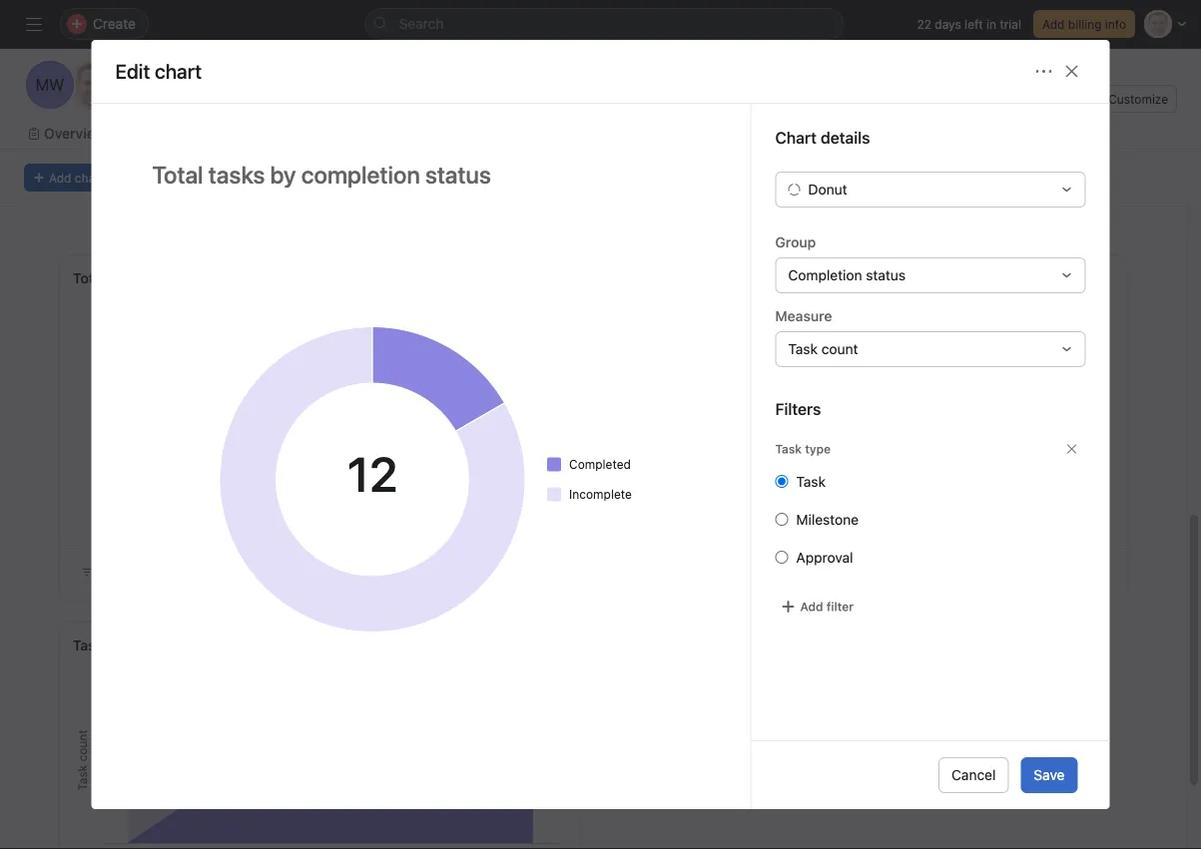 Task type: locate. For each thing, give the bounding box(es) containing it.
2 vertical spatial add
[[800, 600, 823, 614]]

donut
[[808, 181, 847, 198]]

info
[[1105, 17, 1126, 31]]

trial
[[1000, 17, 1022, 31]]

mw up overview link
[[36, 75, 64, 94]]

task left type
[[775, 442, 802, 456]]

1 horizontal spatial incomplete
[[569, 488, 632, 502]]

by assignee
[[728, 270, 807, 287]]

task
[[788, 341, 818, 357], [775, 442, 802, 456], [796, 474, 826, 490], [73, 638, 103, 654]]

add for add billing info
[[1042, 17, 1065, 31]]

1 horizontal spatial tasks
[[689, 270, 725, 287]]

a button to remove the filter image
[[1066, 443, 1078, 455]]

tasks for by assignee
[[689, 270, 725, 287]]

upcoming
[[618, 270, 686, 287]]

22 days left in trial
[[917, 17, 1022, 31]]

task right task option
[[796, 474, 826, 490]]

cancel button
[[939, 758, 1009, 794]]

completion status button
[[775, 258, 1086, 294]]

0 horizontal spatial tasks
[[109, 270, 144, 287]]

over time
[[184, 638, 246, 654]]

mw left share button
[[947, 92, 969, 106]]

add filter button
[[775, 593, 859, 621]]

share button
[[1000, 85, 1067, 113]]

Task radio
[[775, 475, 788, 488]]

billing
[[1068, 17, 1102, 31]]

task left completion
[[73, 638, 103, 654]]

count
[[822, 341, 858, 357]]

Approval radio
[[775, 551, 788, 564]]

add for add chart
[[49, 171, 71, 185]]

add chart
[[49, 171, 104, 185]]

incomplete
[[423, 425, 486, 439], [569, 488, 632, 502]]

task inside "dropdown button"
[[788, 341, 818, 357]]

add left chart
[[49, 171, 71, 185]]

chart
[[75, 171, 104, 185]]

2 tasks from the left
[[689, 270, 725, 287]]

add left billing
[[1042, 17, 1065, 31]]

filter
[[827, 600, 854, 614]]

0 vertical spatial incomplete
[[423, 425, 486, 439]]

completed
[[423, 395, 485, 409], [569, 458, 631, 472]]

task type
[[775, 442, 831, 456]]

days
[[935, 17, 961, 31]]

search button
[[365, 8, 844, 40]]

0 horizontal spatial incomplete
[[423, 425, 486, 439]]

0 horizontal spatial tt
[[84, 75, 104, 94]]

chart details
[[775, 128, 870, 147]]

completion
[[788, 267, 862, 284]]

None text field
[[132, 67, 351, 103]]

status
[[866, 267, 906, 284]]

add left filter
[[800, 600, 823, 614]]

tt
[[84, 75, 104, 94], [971, 92, 986, 106]]

share
[[1025, 92, 1058, 106]]

1 vertical spatial add
[[49, 171, 71, 185]]

add inside dropdown button
[[800, 600, 823, 614]]

mw
[[36, 75, 64, 94], [947, 92, 969, 106]]

Milestone radio
[[775, 513, 788, 526]]

1 vertical spatial completed
[[569, 458, 631, 472]]

add
[[1042, 17, 1065, 31], [49, 171, 71, 185], [800, 600, 823, 614]]

1 tasks from the left
[[109, 270, 144, 287]]

tt left share button
[[971, 92, 986, 106]]

tt up the overview
[[84, 75, 104, 94]]

overview link
[[28, 123, 106, 145]]

0 vertical spatial add
[[1042, 17, 1065, 31]]

tasks left by
[[109, 270, 144, 287]]

1 horizontal spatial add
[[800, 600, 823, 614]]

task down measure
[[788, 341, 818, 357]]

add chart button
[[24, 164, 113, 192]]

2 horizontal spatial add
[[1042, 17, 1065, 31]]

add billing info
[[1042, 17, 1126, 31]]

tasks
[[109, 270, 144, 287], [689, 270, 725, 287]]

0 horizontal spatial completed
[[423, 395, 485, 409]]

0 horizontal spatial add
[[49, 171, 71, 185]]

tasks right upcoming
[[689, 270, 725, 287]]

close image
[[1064, 63, 1080, 79]]

save
[[1034, 767, 1065, 784]]

overview
[[44, 125, 106, 142]]



Task type: describe. For each thing, give the bounding box(es) containing it.
in
[[987, 17, 997, 31]]

search
[[399, 15, 444, 32]]

completion
[[107, 638, 181, 654]]

task for task
[[796, 474, 826, 490]]

total
[[73, 270, 105, 287]]

1 horizontal spatial tt
[[971, 92, 986, 106]]

filters
[[775, 400, 821, 419]]

search list box
[[365, 8, 844, 40]]

edit chart
[[115, 59, 202, 83]]

task for task count
[[788, 341, 818, 357]]

add billing info button
[[1033, 10, 1135, 38]]

task count button
[[775, 332, 1086, 367]]

cancel
[[952, 767, 996, 784]]

left
[[965, 17, 983, 31]]

milestone
[[796, 512, 859, 528]]

1 horizontal spatial mw
[[947, 92, 969, 106]]

measure
[[775, 308, 832, 325]]

add filter
[[800, 600, 854, 614]]

type
[[805, 442, 831, 456]]

total tasks by completion status
[[73, 270, 286, 287]]

messages
[[722, 125, 788, 142]]

completion status
[[167, 270, 286, 287]]

messages link
[[706, 123, 788, 145]]

by
[[148, 270, 164, 287]]

0 vertical spatial completed
[[423, 395, 485, 409]]

task count
[[788, 341, 858, 357]]

donut button
[[775, 172, 1086, 208]]

tasks for by
[[109, 270, 144, 287]]

task for task type
[[775, 442, 802, 456]]

1 vertical spatial incomplete
[[569, 488, 632, 502]]

group
[[775, 234, 816, 251]]

approval
[[796, 550, 853, 566]]

1 horizontal spatial completed
[[569, 458, 631, 472]]

upcoming tasks by assignee
[[618, 270, 807, 287]]

22
[[917, 17, 932, 31]]

task completion over time
[[73, 638, 246, 654]]

task for task completion over time
[[73, 638, 103, 654]]

add for add filter
[[800, 600, 823, 614]]

more actions image
[[1036, 63, 1052, 79]]

save button
[[1021, 758, 1078, 794]]

0 horizontal spatial mw
[[36, 75, 64, 94]]

Total tasks by completion status text field
[[139, 152, 703, 198]]

completion status
[[788, 267, 906, 284]]



Task type: vqa. For each thing, say whether or not it's contained in the screenshot.
See details, My workspace image
no



